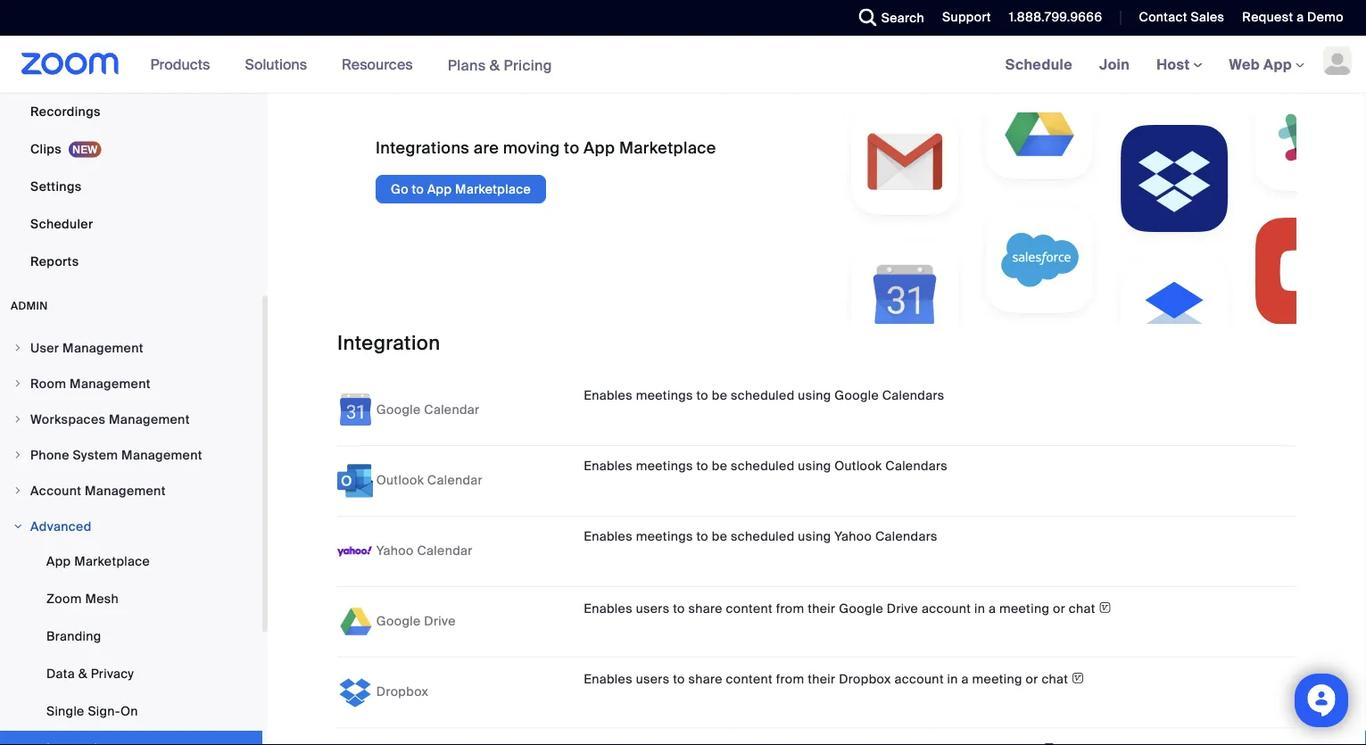 Task type: vqa. For each thing, say whether or not it's contained in the screenshot.
list box containing All Status
no



Task type: describe. For each thing, give the bounding box(es) containing it.
contact
[[1139, 9, 1187, 25]]

on
[[120, 703, 138, 719]]

data & privacy link
[[0, 656, 262, 691]]

version image for enables users to share content from their google drive account in a meeting or chat
[[1099, 598, 1112, 617]]

web app
[[1229, 55, 1292, 74]]

dropbox image
[[337, 675, 373, 710]]

google right google drive icon
[[376, 613, 421, 629]]

be for yahoo
[[712, 528, 727, 545]]

calendars for enables meetings to be scheduled using yahoo calendars
[[875, 528, 938, 545]]

request a demo
[[1242, 9, 1344, 25]]

workspaces
[[30, 411, 106, 427]]

share for enables users to share content from their dropbox account in a meeting or chat
[[688, 671, 723, 687]]

resources button
[[342, 36, 421, 93]]

clips
[[30, 141, 62, 157]]

enables for enables users to share content from their google drive account in a meeting or chat
[[584, 600, 633, 617]]

zoom logo image
[[21, 53, 119, 75]]

data
[[46, 665, 75, 682]]

web app button
[[1229, 55, 1304, 74]]

join
[[1099, 55, 1130, 74]]

demo
[[1307, 9, 1344, 25]]

user
[[30, 340, 59, 356]]

marketplace image
[[759, 112, 1366, 370]]

outlook calendar image
[[337, 463, 373, 499]]

enables for enables meetings to be scheduled using outlook calendars
[[584, 458, 633, 474]]

1.888.799.9666 button up "schedule" link at right
[[1009, 9, 1102, 25]]

search button
[[846, 0, 929, 36]]

a inside application
[[989, 600, 996, 617]]

app marketplace
[[46, 553, 150, 569]]

calendar for yahoo calendar
[[417, 542, 473, 559]]

enables meetings to be scheduled using google calendars
[[584, 387, 945, 404]]

app inside meetings navigation
[[1263, 55, 1292, 74]]

integrations
[[376, 137, 469, 158]]

be for outlook
[[712, 458, 727, 474]]

to for enables meetings to be scheduled using yahoo calendars
[[696, 528, 708, 545]]

calendar for outlook calendar
[[427, 472, 483, 488]]

enables meetings to be scheduled using yahoo calendars
[[584, 528, 938, 545]]

settings link
[[0, 169, 262, 204]]

google drive image
[[337, 604, 373, 640]]

zoom mesh link
[[0, 581, 262, 617]]

enables meetings to be scheduled using outlook calendars
[[584, 458, 948, 474]]

meetings navigation
[[992, 36, 1366, 94]]

scheduled for outlook
[[731, 458, 795, 474]]

chat inside application
[[1042, 671, 1068, 687]]

calendar for google calendar
[[424, 401, 480, 418]]

banner containing products
[[0, 36, 1366, 94]]

workspaces management menu item
[[0, 402, 262, 436]]

or inside application
[[1053, 600, 1065, 617]]

0 horizontal spatial drive
[[424, 613, 456, 629]]

users for enables users to share content from their dropbox account in a meeting or chat
[[636, 671, 670, 687]]

drive inside application
[[887, 600, 918, 617]]

enables users to share content from their dropbox account in a meeting or chat
[[584, 671, 1068, 687]]

integration
[[337, 331, 440, 356]]

to for enables meetings to be scheduled using google calendars
[[696, 387, 708, 404]]

or inside application
[[1026, 671, 1038, 687]]

sign-
[[88, 703, 120, 719]]

mesh
[[85, 590, 119, 607]]

marketplace inside app marketplace link
[[74, 553, 150, 569]]

reports link
[[0, 244, 262, 279]]

account management menu item
[[0, 474, 262, 508]]

phone system management menu item
[[0, 438, 262, 472]]

management for workspaces management
[[109, 411, 190, 427]]

management for room management
[[70, 375, 151, 392]]

recordings
[[30, 103, 101, 120]]

products button
[[150, 36, 218, 93]]

are
[[474, 137, 499, 158]]

room
[[30, 375, 66, 392]]

account inside application
[[894, 671, 944, 687]]

a inside application
[[961, 671, 969, 687]]

right image for workspaces management
[[12, 414, 23, 425]]

dropbox inside application
[[839, 671, 891, 687]]

pricing
[[504, 56, 552, 74]]

branding link
[[0, 618, 262, 654]]

admin
[[11, 299, 48, 313]]

google calendar
[[376, 401, 480, 418]]

phone system management
[[30, 447, 202, 463]]

personal menu menu
[[0, 0, 262, 281]]

content for google
[[726, 600, 773, 617]]

sales
[[1191, 9, 1224, 25]]

schedule link
[[992, 36, 1086, 93]]

user management menu item
[[0, 331, 262, 365]]

google drive
[[376, 613, 456, 629]]

in inside application
[[947, 671, 958, 687]]

phone
[[30, 447, 69, 463]]

single sign-on
[[46, 703, 138, 719]]

0 horizontal spatial yahoo
[[376, 542, 414, 559]]

0 horizontal spatial outlook
[[376, 472, 424, 488]]

advanced menu
[[0, 543, 262, 745]]

go to app marketplace
[[391, 181, 531, 197]]

be for google
[[712, 387, 727, 404]]

enables users to share content from their google drive account in a meeting or chat
[[584, 600, 1095, 617]]

contact sales
[[1139, 9, 1224, 25]]

outlook calendar
[[376, 472, 483, 488]]

workspaces management
[[30, 411, 190, 427]]

support
[[942, 9, 991, 25]]

host
[[1156, 55, 1193, 74]]

plans & pricing
[[448, 56, 552, 74]]

side navigation navigation
[[0, 0, 268, 745]]

data & privacy
[[46, 665, 134, 682]]



Task type: locate. For each thing, give the bounding box(es) containing it.
yahoo calendar
[[376, 542, 473, 559]]

0 vertical spatial share
[[688, 600, 723, 617]]

account
[[30, 482, 81, 499]]

0 vertical spatial be
[[712, 387, 727, 404]]

zoom mesh
[[46, 590, 119, 607]]

account management
[[30, 482, 166, 499]]

1 horizontal spatial drive
[[887, 600, 918, 617]]

clips link
[[0, 131, 262, 167]]

0 vertical spatial account
[[922, 600, 971, 617]]

1 vertical spatial chat
[[1042, 671, 1068, 687]]

using
[[798, 387, 831, 404], [798, 458, 831, 474], [798, 528, 831, 545]]

2 vertical spatial calendars
[[875, 528, 938, 545]]

2 right image from the top
[[12, 378, 23, 389]]

app inside advanced menu
[[46, 553, 71, 569]]

their inside application
[[808, 671, 836, 687]]

1 scheduled from the top
[[731, 387, 795, 404]]

management down room management menu item
[[109, 411, 190, 427]]

scheduled for google
[[731, 387, 795, 404]]

users inside application
[[636, 600, 670, 617]]

0 vertical spatial using
[[798, 387, 831, 404]]

scheduler link
[[0, 206, 262, 242]]

1.888.799.9666
[[1009, 9, 1102, 25]]

enables for enables meetings to be scheduled using yahoo calendars
[[584, 528, 633, 545]]

2 be from the top
[[712, 458, 727, 474]]

management down phone system management menu item at the left of page
[[85, 482, 166, 499]]

5 enables from the top
[[584, 671, 633, 687]]

scheduled
[[731, 387, 795, 404], [731, 458, 795, 474], [731, 528, 795, 545]]

0 horizontal spatial or
[[1026, 671, 1038, 687]]

0 vertical spatial users
[[636, 600, 670, 617]]

0 vertical spatial calendars
[[882, 387, 945, 404]]

1 horizontal spatial dropbox
[[839, 671, 891, 687]]

2 right image from the top
[[12, 485, 23, 496]]

1 vertical spatial scheduled
[[731, 458, 795, 474]]

from inside application
[[776, 671, 804, 687]]

0 horizontal spatial &
[[78, 665, 87, 682]]

right image for user
[[12, 343, 23, 353]]

1 horizontal spatial a
[[989, 600, 996, 617]]

0 vertical spatial version image
[[1099, 598, 1112, 617]]

drive down yahoo calendar
[[424, 613, 456, 629]]

1 vertical spatial share
[[688, 671, 723, 687]]

2 vertical spatial version image
[[1043, 739, 1056, 745]]

share for enables users to share content from their google drive account in a meeting or chat
[[688, 600, 723, 617]]

recordings link
[[0, 94, 262, 129]]

2 vertical spatial a
[[961, 671, 969, 687]]

2 using from the top
[[798, 458, 831, 474]]

account up enables users to share content from their dropbox account in a meeting or chat application on the bottom of page
[[922, 600, 971, 617]]

from inside application
[[776, 600, 804, 617]]

request
[[1242, 9, 1293, 25]]

&
[[490, 56, 500, 74], [78, 665, 87, 682]]

2 users from the top
[[636, 671, 670, 687]]

product information navigation
[[137, 36, 566, 94]]

chat inside application
[[1069, 600, 1095, 617]]

scheduler
[[30, 215, 93, 232]]

1 vertical spatial right image
[[12, 485, 23, 496]]

drive up enables users to share content from their dropbox account in a meeting or chat application on the bottom of page
[[887, 600, 918, 617]]

0 vertical spatial content
[[726, 600, 773, 617]]

meeting
[[999, 600, 1049, 617], [972, 671, 1022, 687]]

reports
[[30, 253, 79, 269]]

1 share from the top
[[688, 600, 723, 617]]

calendar down google calendar
[[427, 472, 483, 488]]

to inside application
[[673, 600, 685, 617]]

go
[[391, 181, 409, 197]]

their up the enables users to share content from their dropbox account in a meeting or chat
[[808, 600, 836, 617]]

in
[[974, 600, 985, 617], [947, 671, 958, 687]]

right image left workspaces
[[12, 414, 23, 425]]

right image
[[12, 414, 23, 425], [12, 485, 23, 496]]

0 horizontal spatial dropbox
[[376, 683, 429, 700]]

users
[[636, 600, 670, 617], [636, 671, 670, 687]]

calendar down outlook calendar at the bottom left
[[417, 542, 473, 559]]

enables users to share content from their dropbox account in a meeting or chat application
[[584, 668, 1214, 689]]

account inside application
[[922, 600, 971, 617]]

be down enables meetings to be scheduled using outlook calendars
[[712, 528, 727, 545]]

meetings
[[636, 387, 693, 404], [636, 458, 693, 474], [636, 528, 693, 545]]

right image left 'user'
[[12, 343, 23, 353]]

1 vertical spatial their
[[808, 671, 836, 687]]

2 vertical spatial scheduled
[[731, 528, 795, 545]]

go to app marketplace button
[[376, 175, 546, 203]]

1 their from the top
[[808, 600, 836, 617]]

0 vertical spatial chat
[[1069, 600, 1095, 617]]

chat
[[1069, 600, 1095, 617], [1042, 671, 1068, 687]]

0 horizontal spatial marketplace
[[74, 553, 150, 569]]

room management menu item
[[0, 367, 262, 401]]

products
[[150, 55, 210, 74]]

meetings for enables meetings to be scheduled using yahoo calendars
[[636, 528, 693, 545]]

settings
[[30, 178, 82, 195]]

zoom
[[46, 590, 82, 607]]

app right go
[[427, 181, 452, 197]]

0 horizontal spatial version image
[[1043, 739, 1056, 745]]

content for dropbox
[[726, 671, 773, 687]]

1 be from the top
[[712, 387, 727, 404]]

& for plans
[[490, 56, 500, 74]]

right image left phone
[[12, 450, 23, 460]]

0 vertical spatial &
[[490, 56, 500, 74]]

right image
[[12, 343, 23, 353], [12, 378, 23, 389], [12, 450, 23, 460], [12, 521, 23, 532]]

users inside application
[[636, 671, 670, 687]]

their inside application
[[808, 600, 836, 617]]

1 vertical spatial meeting
[[972, 671, 1022, 687]]

single
[[46, 703, 84, 719]]

moving
[[503, 137, 560, 158]]

yahoo right yahoo calendar image
[[376, 542, 414, 559]]

user management
[[30, 340, 143, 356]]

2 horizontal spatial a
[[1297, 9, 1304, 25]]

marketplace inside go to app marketplace 'button'
[[455, 181, 531, 197]]

enables users to share content from their google drive account in a meeting or chat application
[[584, 598, 1214, 618]]

0 vertical spatial from
[[776, 600, 804, 617]]

0 vertical spatial calendar
[[424, 401, 480, 418]]

to inside 'button'
[[412, 181, 424, 197]]

application
[[584, 739, 1214, 745]]

meeting inside application
[[999, 600, 1049, 617]]

or
[[1053, 600, 1065, 617], [1026, 671, 1038, 687]]

& inside advanced menu
[[78, 665, 87, 682]]

app
[[1263, 55, 1292, 74], [584, 137, 615, 158], [427, 181, 452, 197], [46, 553, 71, 569]]

1 horizontal spatial marketplace
[[455, 181, 531, 197]]

1 vertical spatial from
[[776, 671, 804, 687]]

0 vertical spatial meetings
[[636, 387, 693, 404]]

& inside product information navigation
[[490, 56, 500, 74]]

yahoo calendar image
[[337, 534, 373, 569]]

marketplace
[[619, 137, 716, 158], [455, 181, 531, 197], [74, 553, 150, 569]]

calendars for enables meetings to be scheduled using outlook calendars
[[885, 458, 948, 474]]

advanced menu item
[[0, 509, 262, 543]]

solutions button
[[245, 36, 315, 93]]

calendars for enables meetings to be scheduled using google calendars
[[882, 387, 945, 404]]

share
[[688, 600, 723, 617], [688, 671, 723, 687]]

account
[[922, 600, 971, 617], [894, 671, 944, 687]]

management down workspaces management menu item
[[121, 447, 202, 463]]

integration heading
[[337, 331, 1296, 356]]

google down the integration heading
[[834, 387, 879, 404]]

using down the enables meetings to be scheduled using google calendars
[[798, 458, 831, 474]]

from
[[776, 600, 804, 617], [776, 671, 804, 687]]

be up enables meetings to be scheduled using yahoo calendars
[[712, 458, 727, 474]]

their for google
[[808, 600, 836, 617]]

to inside application
[[673, 671, 685, 687]]

3 enables from the top
[[584, 528, 633, 545]]

enables for enables meetings to be scheduled using google calendars
[[584, 387, 633, 404]]

app down advanced
[[46, 553, 71, 569]]

room management
[[30, 375, 151, 392]]

version image for enables users to share content from their dropbox account in a meeting or chat
[[1072, 668, 1085, 687]]

0 vertical spatial a
[[1297, 9, 1304, 25]]

1 using from the top
[[798, 387, 831, 404]]

profile picture image
[[1323, 46, 1352, 75]]

1 right image from the top
[[12, 343, 23, 353]]

be up enables meetings to be scheduled using outlook calendars
[[712, 387, 727, 404]]

1 horizontal spatial outlook
[[834, 458, 882, 474]]

management inside menu item
[[121, 447, 202, 463]]

right image inside room management menu item
[[12, 378, 23, 389]]

3 meetings from the top
[[636, 528, 693, 545]]

right image inside advanced menu item
[[12, 521, 23, 532]]

using for google
[[798, 387, 831, 404]]

2 content from the top
[[726, 671, 773, 687]]

1 vertical spatial version image
[[1072, 668, 1085, 687]]

1 vertical spatial content
[[726, 671, 773, 687]]

1 users from the top
[[636, 600, 670, 617]]

app right web
[[1263, 55, 1292, 74]]

1 horizontal spatial version image
[[1072, 668, 1085, 687]]

1 vertical spatial be
[[712, 458, 727, 474]]

0 horizontal spatial in
[[947, 671, 958, 687]]

1 meetings from the top
[[636, 387, 693, 404]]

contact sales link
[[1126, 0, 1229, 36], [1139, 9, 1224, 25]]

from for google
[[776, 600, 804, 617]]

1 vertical spatial users
[[636, 671, 670, 687]]

management
[[62, 340, 143, 356], [70, 375, 151, 392], [109, 411, 190, 427], [121, 447, 202, 463], [85, 482, 166, 499]]

content inside enables users to share content from their dropbox account in a meeting or chat application
[[726, 671, 773, 687]]

1 horizontal spatial yahoo
[[834, 528, 872, 545]]

3 using from the top
[[798, 528, 831, 545]]

2 vertical spatial using
[[798, 528, 831, 545]]

version image
[[1099, 598, 1112, 617], [1072, 668, 1085, 687], [1043, 739, 1056, 745]]

scheduled down the enables meetings to be scheduled using google calendars
[[731, 458, 795, 474]]

content
[[726, 600, 773, 617], [726, 671, 773, 687]]

0 vertical spatial in
[[974, 600, 985, 617]]

0 vertical spatial scheduled
[[731, 387, 795, 404]]

from for dropbox
[[776, 671, 804, 687]]

2 from from the top
[[776, 671, 804, 687]]

management inside menu item
[[85, 482, 166, 499]]

share inside enables users to share content from their dropbox account in a meeting or chat application
[[688, 671, 723, 687]]

1 enables from the top
[[584, 387, 633, 404]]

1 vertical spatial or
[[1026, 671, 1038, 687]]

1 vertical spatial meetings
[[636, 458, 693, 474]]

0 vertical spatial right image
[[12, 414, 23, 425]]

0 vertical spatial meeting
[[999, 600, 1049, 617]]

right image inside user management menu item
[[12, 343, 23, 353]]

share inside enables users to share content from their google drive account in a meeting or chat application
[[688, 600, 723, 617]]

2 vertical spatial meetings
[[636, 528, 693, 545]]

single sign-on link
[[0, 693, 262, 729]]

app right moving
[[584, 137, 615, 158]]

0 horizontal spatial a
[[961, 671, 969, 687]]

users for enables users to share content from their google drive account in a meeting or chat
[[636, 600, 670, 617]]

3 scheduled from the top
[[731, 528, 795, 545]]

integrations are moving to app marketplace
[[376, 137, 716, 158]]

resources
[[342, 55, 413, 74]]

1 vertical spatial account
[[894, 671, 944, 687]]

a
[[1297, 9, 1304, 25], [989, 600, 996, 617], [961, 671, 969, 687]]

2 horizontal spatial marketplace
[[619, 137, 716, 158]]

calendar up outlook calendar at the bottom left
[[424, 401, 480, 418]]

management up room management
[[62, 340, 143, 356]]

1 vertical spatial calendar
[[427, 472, 483, 488]]

2 share from the top
[[688, 671, 723, 687]]

right image for room
[[12, 378, 23, 389]]

from down enables users to share content from their google drive account in a meeting or chat
[[776, 671, 804, 687]]

2 scheduled from the top
[[731, 458, 795, 474]]

1 vertical spatial a
[[989, 600, 996, 617]]

right image left room on the left bottom of the page
[[12, 378, 23, 389]]

2 horizontal spatial version image
[[1099, 598, 1112, 617]]

privacy
[[91, 665, 134, 682]]

their for dropbox
[[808, 671, 836, 687]]

1 from from the top
[[776, 600, 804, 617]]

2 vertical spatial calendar
[[417, 542, 473, 559]]

right image left advanced
[[12, 521, 23, 532]]

search
[[881, 9, 924, 26]]

from down enables meetings to be scheduled using yahoo calendars
[[776, 600, 804, 617]]

1 vertical spatial marketplace
[[455, 181, 531, 197]]

meetings for enables meetings to be scheduled using outlook calendars
[[636, 458, 693, 474]]

using up enables users to share content from their google drive account in a meeting or chat
[[798, 528, 831, 545]]

schedule
[[1005, 55, 1073, 74]]

plans
[[448, 56, 486, 74]]

right image left the account
[[12, 485, 23, 496]]

dropbox down enables users to share content from their google drive account in a meeting or chat
[[839, 671, 891, 687]]

request a demo link
[[1229, 0, 1366, 36], [1242, 9, 1344, 25]]

using for outlook
[[798, 458, 831, 474]]

0 vertical spatial their
[[808, 600, 836, 617]]

right image for account management
[[12, 485, 23, 496]]

their down enables users to share content from their google drive account in a meeting or chat
[[808, 671, 836, 687]]

right image for phone
[[12, 450, 23, 460]]

yahoo
[[834, 528, 872, 545], [376, 542, 414, 559]]

& right data
[[78, 665, 87, 682]]

their
[[808, 600, 836, 617], [808, 671, 836, 687]]

enables
[[584, 387, 633, 404], [584, 458, 633, 474], [584, 528, 633, 545], [584, 600, 633, 617], [584, 671, 633, 687]]

3 be from the top
[[712, 528, 727, 545]]

to for enables users to share content from their google drive account in a meeting or chat
[[673, 600, 685, 617]]

1 vertical spatial using
[[798, 458, 831, 474]]

google inside application
[[839, 600, 883, 617]]

1 content from the top
[[726, 600, 773, 617]]

system
[[73, 447, 118, 463]]

1.888.799.9666 button up 'schedule'
[[996, 0, 1107, 36]]

to for enables users to share content from their dropbox account in a meeting or chat
[[673, 671, 685, 687]]

branding
[[46, 628, 101, 644]]

content inside enables users to share content from their google drive account in a meeting or chat application
[[726, 600, 773, 617]]

1 horizontal spatial in
[[974, 600, 985, 617]]

management for user management
[[62, 340, 143, 356]]

1 vertical spatial &
[[78, 665, 87, 682]]

3 right image from the top
[[12, 450, 23, 460]]

2 vertical spatial be
[[712, 528, 727, 545]]

join link
[[1086, 36, 1143, 93]]

google right google calendar image
[[376, 401, 421, 418]]

google calendar image
[[337, 393, 373, 428]]

4 enables from the top
[[584, 600, 633, 617]]

in inside application
[[974, 600, 985, 617]]

right image inside workspaces management menu item
[[12, 414, 23, 425]]

support link
[[929, 0, 996, 36], [942, 9, 991, 25]]

0 vertical spatial or
[[1053, 600, 1065, 617]]

& right plans
[[490, 56, 500, 74]]

management up workspaces management
[[70, 375, 151, 392]]

version image inside enables users to share content from their dropbox account in a meeting or chat application
[[1072, 668, 1085, 687]]

dropbox
[[839, 671, 891, 687], [376, 683, 429, 700]]

1 horizontal spatial or
[[1053, 600, 1065, 617]]

1 horizontal spatial &
[[490, 56, 500, 74]]

account down enables users to share content from their google drive account in a meeting or chat application
[[894, 671, 944, 687]]

to for enables meetings to be scheduled using outlook calendars
[[696, 458, 708, 474]]

app marketplace link
[[0, 543, 262, 579]]

banner
[[0, 36, 1366, 94]]

1.888.799.9666 button
[[996, 0, 1107, 36], [1009, 9, 1102, 25]]

web
[[1229, 55, 1260, 74]]

google up the enables users to share content from their dropbox account in a meeting or chat
[[839, 600, 883, 617]]

using for yahoo
[[798, 528, 831, 545]]

2 vertical spatial marketplace
[[74, 553, 150, 569]]

admin menu menu
[[0, 331, 262, 745]]

management for account management
[[85, 482, 166, 499]]

scheduled up enables meetings to be scheduled using outlook calendars
[[731, 387, 795, 404]]

enables for enables users to share content from their dropbox account in a meeting or chat
[[584, 671, 633, 687]]

4 right image from the top
[[12, 521, 23, 532]]

using down the integration heading
[[798, 387, 831, 404]]

scheduled for yahoo
[[731, 528, 795, 545]]

2 enables from the top
[[584, 458, 633, 474]]

host button
[[1156, 55, 1202, 74]]

1 vertical spatial in
[[947, 671, 958, 687]]

plans & pricing link
[[448, 56, 552, 74], [448, 56, 552, 74]]

1 vertical spatial calendars
[[885, 458, 948, 474]]

meetings for enables meetings to be scheduled using google calendars
[[636, 387, 693, 404]]

2 their from the top
[[808, 671, 836, 687]]

enables inside application
[[584, 671, 633, 687]]

dropbox right dropbox image
[[376, 683, 429, 700]]

1 right image from the top
[[12, 414, 23, 425]]

be
[[712, 387, 727, 404], [712, 458, 727, 474], [712, 528, 727, 545]]

right image inside account management menu item
[[12, 485, 23, 496]]

scheduled down enables meetings to be scheduled using outlook calendars
[[731, 528, 795, 545]]

0 vertical spatial marketplace
[[619, 137, 716, 158]]

right image inside phone system management menu item
[[12, 450, 23, 460]]

enables inside application
[[584, 600, 633, 617]]

& for data
[[78, 665, 87, 682]]

version image inside enables users to share content from their google drive account in a meeting or chat application
[[1099, 598, 1112, 617]]

2 meetings from the top
[[636, 458, 693, 474]]

app inside 'button'
[[427, 181, 452, 197]]

solutions
[[245, 55, 307, 74]]

yahoo up enables users to share content from their google drive account in a meeting or chat
[[834, 528, 872, 545]]

meeting inside application
[[972, 671, 1022, 687]]

advanced
[[30, 518, 92, 534]]



